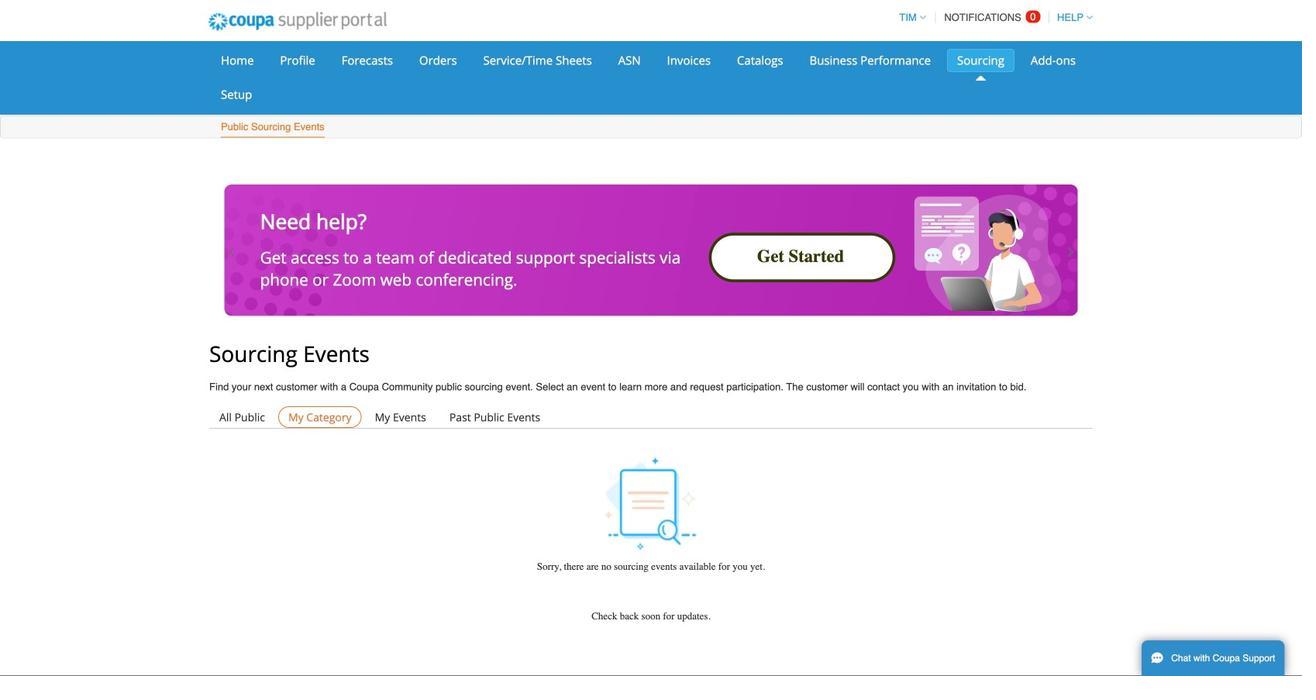 Task type: vqa. For each thing, say whether or not it's contained in the screenshot.
Previous IMAGE
yes



Task type: describe. For each thing, give the bounding box(es) containing it.
previous image
[[226, 246, 238, 258]]

next image
[[1064, 246, 1077, 258]]



Task type: locate. For each thing, give the bounding box(es) containing it.
tab list
[[209, 406, 1093, 428]]

navigation
[[893, 2, 1093, 33]]

coupa supplier portal image
[[198, 2, 397, 41]]



